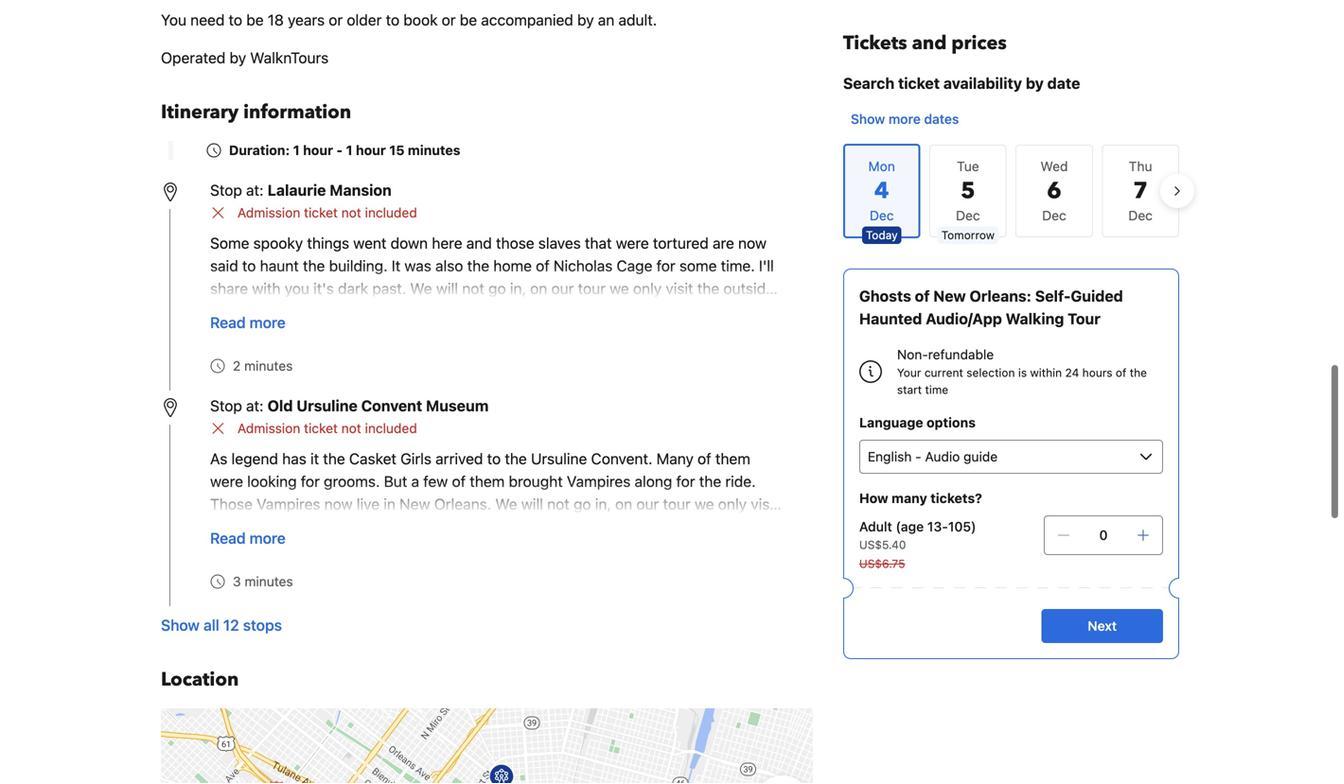 Task type: describe. For each thing, give the bounding box(es) containing it.
tour for cage
[[578, 280, 606, 298]]

us$6.75
[[860, 558, 906, 571]]

now inside 'some spooky things went down here and those slaves that were tortured are now said to haunt the building. it was also the home of nicholas cage for some time. i'll share with you it's dark past. we will not go in, on our tour we only visit the outside of each site. read more'
[[738, 234, 767, 252]]

stop for stop at: lalaurie mansion
[[210, 181, 242, 199]]

dec for 5
[[956, 208, 980, 223]]

more for some spooky things went down here and those slaves that were tortured are now said to haunt the building. it was also the home of nicholas cage for some time. i'll share with you it's dark past. we will not go in, on our tour we only visit the outside of each site. read more
[[250, 314, 286, 332]]

refundable
[[928, 347, 994, 363]]

not inside 'as legend has it the casket girls arrived to the ursuline convent. many of them were looking for grooms. but a few of them brought vampires along for the ride. those vampires now live in new orleans. we will not go in, on our tour we only visit the outside of each site. read more'
[[547, 496, 570, 514]]

those
[[496, 234, 535, 252]]

convent
[[361, 397, 422, 415]]

minutes for old ursuline convent museum
[[245, 574, 293, 590]]

hours
[[1083, 366, 1113, 380]]

dec for 6
[[1043, 208, 1067, 223]]

now inside 'as legend has it the casket girls arrived to the ursuline convent. many of them were looking for grooms. but a few of them brought vampires along for the ride. those vampires now live in new orleans. we will not go in, on our tour we only visit the outside of each site. read more'
[[324, 496, 353, 514]]

13-
[[928, 519, 948, 535]]

information
[[243, 99, 351, 125]]

-
[[336, 142, 343, 158]]

older
[[347, 11, 382, 29]]

7
[[1134, 176, 1148, 207]]

site. for live
[[346, 518, 375, 536]]

but
[[384, 473, 407, 491]]

orleans:
[[970, 287, 1032, 305]]

ticket for as legend has it the casket girls arrived to the ursuline convent. many of them were looking for grooms. but a few of them brought vampires along for the ride. those vampires now live in new orleans. we will not go in, on our tour we only visit the outside of each site. read more
[[304, 421, 338, 436]]

the down those
[[210, 518, 232, 536]]

2 1 from the left
[[346, 142, 353, 158]]

options
[[927, 415, 976, 431]]

0 horizontal spatial for
[[301, 473, 320, 491]]

2 be from the left
[[460, 11, 477, 29]]

current
[[925, 366, 964, 380]]

audio/app
[[926, 310, 1002, 328]]

live
[[357, 496, 380, 514]]

show more dates button
[[843, 102, 967, 136]]

selection
[[967, 366, 1015, 380]]

is
[[1019, 366, 1027, 380]]

tortured
[[653, 234, 709, 252]]

our for vampires
[[637, 496, 659, 514]]

looking
[[247, 473, 297, 491]]

map region
[[112, 601, 839, 784]]

included for mansion
[[365, 205, 417, 221]]

availability
[[944, 74, 1022, 92]]

the up it's
[[303, 257, 325, 275]]

go for of
[[489, 280, 506, 298]]

slaves
[[539, 234, 581, 252]]

language options
[[860, 415, 976, 431]]

within
[[1030, 366, 1062, 380]]

dates
[[924, 111, 959, 127]]

as legend has it the casket girls arrived to the ursuline convent. many of them were looking for grooms. but a few of them brought vampires along for the ride. those vampires now live in new orleans. we will not go in, on our tour we only visit the outside of each site. read more
[[210, 450, 779, 548]]

only for the
[[718, 496, 747, 514]]

non-refundable your current selection is within 24 hours of the start time
[[897, 347, 1147, 397]]

2 vertical spatial by
[[1026, 74, 1044, 92]]

tue
[[957, 159, 980, 174]]

of down looking
[[291, 518, 305, 536]]

tour for along
[[663, 496, 691, 514]]

stop at: old ursuline convent museum
[[210, 397, 489, 415]]

the right also
[[467, 257, 490, 275]]

next
[[1088, 619, 1117, 634]]

1 horizontal spatial and
[[912, 30, 947, 56]]

tomorrow
[[942, 229, 995, 242]]

visit for time.
[[666, 280, 694, 298]]

1 hour from the left
[[303, 142, 333, 158]]

admission ticket not included for mansion
[[238, 205, 417, 221]]

1 vertical spatial by
[[230, 49, 246, 67]]

to left book
[[386, 11, 400, 29]]

down
[[391, 234, 428, 252]]

you need to be 18 years or older to book or be accompanied by an adult.
[[161, 11, 657, 29]]

ghosts of new orleans: self-guided haunted audio/app walking tour
[[860, 287, 1124, 328]]

0 horizontal spatial vampires
[[257, 496, 320, 514]]

haunt
[[260, 257, 299, 275]]

self-
[[1035, 287, 1071, 305]]

some
[[210, 234, 249, 252]]

how many tickets?
[[860, 491, 983, 506]]

0
[[1100, 528, 1108, 543]]

more for as legend has it the casket girls arrived to the ursuline convent. many of them were looking for grooms. but a few of them brought vampires along for the ride. those vampires now live in new orleans. we will not go in, on our tour we only visit the outside of each site. read more
[[250, 530, 286, 548]]

home
[[494, 257, 532, 275]]

the inside "non-refundable your current selection is within 24 hours of the start time"
[[1130, 366, 1147, 380]]

some spooky things went down here and those slaves that were tortured are now said to haunt the building. it was also the home of nicholas cage for some time. i'll share with you it's dark past. we will not go in, on our tour we only visit the outside of each site. read more
[[210, 234, 774, 332]]

many
[[892, 491, 928, 506]]

cage
[[617, 257, 653, 275]]

3
[[233, 574, 241, 590]]

of right "many"
[[698, 450, 712, 468]]

date
[[1048, 74, 1081, 92]]

arrived
[[436, 450, 483, 468]]

grooms.
[[324, 473, 380, 491]]

i'll
[[759, 257, 774, 275]]

walkntours
[[250, 49, 329, 67]]

as
[[210, 450, 228, 468]]

all
[[204, 617, 219, 635]]

of inside ghosts of new orleans: self-guided haunted audio/app walking tour
[[915, 287, 930, 305]]

of down share at the top left
[[210, 302, 224, 320]]

itinerary information
[[161, 99, 351, 125]]

show more dates
[[851, 111, 959, 127]]

haunted
[[860, 310, 922, 328]]

the right "it"
[[323, 450, 345, 468]]

duration: 1 hour - 1 hour 15 minutes
[[229, 142, 461, 158]]

2
[[233, 358, 241, 374]]

show all 12 stops
[[161, 617, 282, 635]]

spooky
[[253, 234, 303, 252]]

in
[[384, 496, 396, 514]]

0 vertical spatial minutes
[[408, 142, 461, 158]]

to inside 'as legend has it the casket girls arrived to the ursuline convent. many of them were looking for grooms. but a few of them brought vampires along for the ride. those vampires now live in new orleans. we will not go in, on our tour we only visit the outside of each site. read more'
[[487, 450, 501, 468]]

not inside 'some spooky things went down here and those slaves that were tortured are now said to haunt the building. it was also the home of nicholas cage for some time. i'll share with you it's dark past. we will not go in, on our tour we only visit the outside of each site. read more'
[[462, 280, 485, 298]]

a
[[411, 473, 419, 491]]

outside for those
[[236, 518, 287, 536]]

accompanied
[[481, 11, 574, 29]]

start
[[897, 383, 922, 397]]

not down stop at: old ursuline convent museum
[[341, 421, 361, 436]]

tickets and prices
[[843, 30, 1007, 56]]

ursuline inside 'as legend has it the casket girls arrived to the ursuline convent. many of them were looking for grooms. but a few of them brought vampires along for the ride. those vampires now live in new orleans. we will not go in, on our tour we only visit the outside of each site. read more'
[[531, 450, 587, 468]]

it
[[311, 450, 319, 468]]

book
[[404, 11, 438, 29]]

go for brought
[[574, 496, 591, 514]]

0 vertical spatial ursuline
[[297, 397, 358, 415]]

outside for i'll
[[724, 280, 774, 298]]

guided
[[1071, 287, 1124, 305]]

share
[[210, 280, 248, 298]]

new inside ghosts of new orleans: self-guided haunted audio/app walking tour
[[934, 287, 966, 305]]

dark
[[338, 280, 368, 298]]

2 hour from the left
[[356, 142, 386, 158]]

1 or from the left
[[329, 11, 343, 29]]

tour
[[1068, 310, 1101, 328]]

stops
[[243, 617, 282, 635]]



Task type: locate. For each thing, give the bounding box(es) containing it.
1 horizontal spatial hour
[[356, 142, 386, 158]]

1 horizontal spatial on
[[615, 496, 633, 514]]

site. inside 'some spooky things went down here and those slaves that were tortured are now said to haunt the building. it was also the home of nicholas cage for some time. i'll share with you it's dark past. we will not go in, on our tour we only visit the outside of each site. read more'
[[265, 302, 294, 320]]

1 read more button from the top
[[199, 300, 297, 346]]

1 at: from the top
[[246, 181, 264, 199]]

read down share at the top left
[[210, 314, 246, 332]]

0 vertical spatial more
[[889, 111, 921, 127]]

we down was
[[410, 280, 432, 298]]

ticket up "it"
[[304, 421, 338, 436]]

visit inside 'as legend has it the casket girls arrived to the ursuline convent. many of them were looking for grooms. but a few of them brought vampires along for the ride. those vampires now live in new orleans. we will not go in, on our tour we only visit the outside of each site. read more'
[[751, 496, 779, 514]]

us$5.40
[[860, 539, 906, 552]]

0 horizontal spatial outside
[[236, 518, 287, 536]]

dec
[[956, 208, 980, 223], [1043, 208, 1067, 223], [1129, 208, 1153, 223]]

0 horizontal spatial site.
[[265, 302, 294, 320]]

vampires
[[567, 473, 631, 491], [257, 496, 320, 514]]

admission for lalaurie
[[238, 205, 300, 221]]

for down tortured
[[657, 257, 676, 275]]

at: down duration:
[[246, 181, 264, 199]]

new
[[934, 287, 966, 305], [400, 496, 430, 514]]

of right ghosts
[[915, 287, 930, 305]]

0 vertical spatial we
[[610, 280, 629, 298]]

our for nicholas
[[551, 280, 574, 298]]

dec inside "tue 5 dec tomorrow"
[[956, 208, 980, 223]]

tour inside 'as legend has it the casket girls arrived to the ursuline convent. many of them were looking for grooms. but a few of them brought vampires along for the ride. those vampires now live in new orleans. we will not go in, on our tour we only visit the outside of each site. read more'
[[663, 496, 691, 514]]

1 stop from the top
[[210, 181, 242, 199]]

thu 7 dec
[[1129, 159, 1153, 223]]

0 vertical spatial admission ticket not included
[[238, 205, 417, 221]]

2 or from the left
[[442, 11, 456, 29]]

not down the mansion
[[341, 205, 361, 221]]

years
[[288, 11, 325, 29]]

1 vertical spatial our
[[637, 496, 659, 514]]

for for those
[[676, 473, 695, 491]]

1 read from the top
[[210, 314, 246, 332]]

0 vertical spatial site.
[[265, 302, 294, 320]]

0 vertical spatial by
[[578, 11, 594, 29]]

visit down "some"
[[666, 280, 694, 298]]

stop for stop at: old ursuline convent museum
[[210, 397, 242, 415]]

mansion
[[330, 181, 392, 199]]

site. inside 'as legend has it the casket girls arrived to the ursuline convent. many of them were looking for grooms. but a few of them brought vampires along for the ride. those vampires now live in new orleans. we will not go in, on our tour we only visit the outside of each site. read more'
[[346, 518, 375, 536]]

2 dec from the left
[[1043, 208, 1067, 223]]

minutes for lalaurie mansion
[[244, 358, 293, 374]]

itinerary
[[161, 99, 239, 125]]

nicholas
[[554, 257, 613, 275]]

1 horizontal spatial them
[[716, 450, 751, 468]]

only down ride.
[[718, 496, 747, 514]]

along
[[635, 473, 672, 491]]

you
[[161, 11, 187, 29]]

1 vertical spatial we
[[495, 496, 517, 514]]

things
[[307, 234, 349, 252]]

0 vertical spatial in,
[[510, 280, 526, 298]]

more left dates
[[889, 111, 921, 127]]

to right arrived
[[487, 450, 501, 468]]

2 horizontal spatial for
[[676, 473, 695, 491]]

6
[[1047, 176, 1062, 207]]

2 horizontal spatial dec
[[1129, 208, 1153, 223]]

the right the hours
[[1130, 366, 1147, 380]]

were
[[616, 234, 649, 252], [210, 473, 243, 491]]

0 vertical spatial show
[[851, 111, 885, 127]]

ursuline up brought
[[531, 450, 587, 468]]

0 horizontal spatial be
[[246, 11, 264, 29]]

only
[[633, 280, 662, 298], [718, 496, 747, 514]]

go inside 'some spooky things went down here and those slaves that were tortured are now said to haunt the building. it was also the home of nicholas cage for some time. i'll share with you it's dark past. we will not go in, on our tour we only visit the outside of each site. read more'
[[489, 280, 506, 298]]

for down "many"
[[676, 473, 695, 491]]

1 vertical spatial each
[[309, 518, 342, 536]]

search
[[843, 74, 895, 92]]

in, down home
[[510, 280, 526, 298]]

0 vertical spatial on
[[530, 280, 547, 298]]

0 horizontal spatial or
[[329, 11, 343, 29]]

1 vertical spatial ursuline
[[531, 450, 587, 468]]

minutes right "15"
[[408, 142, 461, 158]]

admission ticket not included up the things
[[238, 205, 417, 221]]

read inside 'some spooky things went down here and those slaves that were tortured are now said to haunt the building. it was also the home of nicholas cage for some time. i'll share with you it's dark past. we will not go in, on our tour we only visit the outside of each site. read more'
[[210, 314, 246, 332]]

we for orleans.
[[495, 496, 517, 514]]

1 admission from the top
[[238, 205, 300, 221]]

1
[[293, 142, 300, 158], [346, 142, 353, 158]]

are
[[713, 234, 735, 252]]

on down home
[[530, 280, 547, 298]]

will down brought
[[521, 496, 543, 514]]

non-
[[897, 347, 928, 363]]

5
[[961, 176, 976, 207]]

we
[[610, 280, 629, 298], [695, 496, 714, 514]]

1 dec from the left
[[956, 208, 980, 223]]

12
[[223, 617, 239, 635]]

vampires down convent. on the bottom of page
[[567, 473, 631, 491]]

admission up spooky
[[238, 205, 300, 221]]

at: for old ursuline convent museum
[[246, 397, 264, 415]]

more inside button
[[889, 111, 921, 127]]

will inside 'as legend has it the casket girls arrived to the ursuline convent. many of them were looking for grooms. but a few of them brought vampires along for the ride. those vampires now live in new orleans. we will not go in, on our tour we only visit the outside of each site. read more'
[[521, 496, 543, 514]]

1 horizontal spatial tour
[[663, 496, 691, 514]]

our inside 'some spooky things went down here and those slaves that were tortured are now said to haunt the building. it was also the home of nicholas cage for some time. i'll share with you it's dark past. we will not go in, on our tour we only visit the outside of each site. read more'
[[551, 280, 574, 298]]

0 horizontal spatial each
[[228, 302, 261, 320]]

0 horizontal spatial dec
[[956, 208, 980, 223]]

2 included from the top
[[365, 421, 417, 436]]

will inside 'some spooky things went down here and those slaves that were tortured are now said to haunt the building. it was also the home of nicholas cage for some time. i'll share with you it's dark past. we will not go in, on our tour we only visit the outside of each site. read more'
[[436, 280, 458, 298]]

1 horizontal spatial go
[[574, 496, 591, 514]]

included up down
[[365, 205, 417, 221]]

read more button for vampires
[[199, 516, 297, 561]]

1 vertical spatial new
[[400, 496, 430, 514]]

0 horizontal spatial we
[[410, 280, 432, 298]]

1 horizontal spatial dec
[[1043, 208, 1067, 223]]

old
[[268, 397, 293, 415]]

1 vertical spatial now
[[324, 496, 353, 514]]

hour
[[303, 142, 333, 158], [356, 142, 386, 158]]

or
[[329, 11, 343, 29], [442, 11, 456, 29]]

included down the convent
[[365, 421, 417, 436]]

go inside 'as legend has it the casket girls arrived to the ursuline convent. many of them were looking for grooms. but a few of them brought vampires along for the ride. those vampires now live in new orleans. we will not go in, on our tour we only visit the outside of each site. read more'
[[574, 496, 591, 514]]

will down also
[[436, 280, 458, 298]]

read more button down with
[[199, 300, 297, 346]]

the
[[303, 257, 325, 275], [467, 257, 490, 275], [698, 280, 720, 298], [1130, 366, 1147, 380], [323, 450, 345, 468], [505, 450, 527, 468], [699, 473, 722, 491], [210, 518, 232, 536]]

0 vertical spatial and
[[912, 30, 947, 56]]

adult
[[860, 519, 893, 535]]

each down share at the top left
[[228, 302, 261, 320]]

search ticket availability by date
[[843, 74, 1081, 92]]

admission ticket not included down stop at: old ursuline convent museum
[[238, 421, 417, 436]]

at:
[[246, 181, 264, 199], [246, 397, 264, 415]]

1 vertical spatial ticket
[[304, 205, 338, 221]]

1 right -
[[346, 142, 353, 158]]

1 horizontal spatial now
[[738, 234, 767, 252]]

were inside 'some spooky things went down here and those slaves that were tortured are now said to haunt the building. it was also the home of nicholas cage for some time. i'll share with you it's dark past. we will not go in, on our tour we only visit the outside of each site. read more'
[[616, 234, 649, 252]]

not down also
[[462, 280, 485, 298]]

lalaurie
[[268, 181, 326, 199]]

by
[[578, 11, 594, 29], [230, 49, 246, 67], [1026, 74, 1044, 92]]

read more button down those
[[199, 516, 297, 561]]

tour down along
[[663, 496, 691, 514]]

0 horizontal spatial and
[[467, 234, 492, 252]]

were up those
[[210, 473, 243, 491]]

them up orleans.
[[470, 473, 505, 491]]

site. down with
[[265, 302, 294, 320]]

site. for you
[[265, 302, 294, 320]]

will for them
[[521, 496, 543, 514]]

outside inside 'some spooky things went down here and those slaves that were tortured are now said to haunt the building. it was also the home of nicholas cage for some time. i'll share with you it's dark past. we will not go in, on our tour we only visit the outside of each site. read more'
[[724, 280, 774, 298]]

hour left "15"
[[356, 142, 386, 158]]

show
[[851, 111, 885, 127], [161, 617, 200, 635]]

1 vertical spatial we
[[695, 496, 714, 514]]

0 vertical spatial were
[[616, 234, 649, 252]]

2 minutes
[[233, 358, 293, 374]]

1 horizontal spatial only
[[718, 496, 747, 514]]

our down nicholas
[[551, 280, 574, 298]]

visit down ride.
[[751, 496, 779, 514]]

1 horizontal spatial we
[[695, 496, 714, 514]]

0 vertical spatial at:
[[246, 181, 264, 199]]

1 horizontal spatial our
[[637, 496, 659, 514]]

site. down live
[[346, 518, 375, 536]]

1 vertical spatial site.
[[346, 518, 375, 536]]

1 vertical spatial visit
[[751, 496, 779, 514]]

of down slaves
[[536, 257, 550, 275]]

0 horizontal spatial 1
[[293, 142, 300, 158]]

admission for old
[[238, 421, 300, 436]]

operated
[[161, 49, 226, 67]]

1 vertical spatial go
[[574, 496, 591, 514]]

we down brought
[[495, 496, 517, 514]]

1 horizontal spatial site.
[[346, 518, 375, 536]]

tour inside 'some spooky things went down here and those slaves that were tortured are now said to haunt the building. it was also the home of nicholas cage for some time. i'll share with you it's dark past. we will not go in, on our tour we only visit the outside of each site. read more'
[[578, 280, 606, 298]]

2 admission ticket not included from the top
[[238, 421, 417, 436]]

show inside "button"
[[161, 617, 200, 635]]

2 read more button from the top
[[199, 516, 297, 561]]

1 vertical spatial at:
[[246, 397, 264, 415]]

show left all at the bottom left
[[161, 617, 200, 635]]

that
[[585, 234, 612, 252]]

we for cage
[[610, 280, 629, 298]]

outside down time.
[[724, 280, 774, 298]]

1 vertical spatial stop
[[210, 397, 242, 415]]

to right 'need'
[[229, 11, 242, 29]]

the up brought
[[505, 450, 527, 468]]

in, down convent. on the bottom of page
[[595, 496, 611, 514]]

2 at: from the top
[[246, 397, 264, 415]]

1 vertical spatial show
[[161, 617, 200, 635]]

hour left -
[[303, 142, 333, 158]]

0 vertical spatial our
[[551, 280, 574, 298]]

convent.
[[591, 450, 653, 468]]

museum
[[426, 397, 489, 415]]

admission ticket not included for ursuline
[[238, 421, 417, 436]]

1 included from the top
[[365, 205, 417, 221]]

read more button for share
[[199, 300, 297, 346]]

read inside 'as legend has it the casket girls arrived to the ursuline convent. many of them were looking for grooms. but a few of them brought vampires along for the ride. those vampires now live in new orleans. we will not go in, on our tour we only visit the outside of each site. read more'
[[210, 530, 246, 548]]

0 vertical spatial ticket
[[898, 74, 940, 92]]

dec up tomorrow
[[956, 208, 980, 223]]

1 right duration:
[[293, 142, 300, 158]]

1 vertical spatial them
[[470, 473, 505, 491]]

1 horizontal spatial we
[[495, 496, 517, 514]]

visit inside 'some spooky things went down here and those slaves that were tortured are now said to haunt the building. it was also the home of nicholas cage for some time. i'll share with you it's dark past. we will not go in, on our tour we only visit the outside of each site. read more'
[[666, 280, 694, 298]]

orleans.
[[434, 496, 491, 514]]

2 vertical spatial more
[[250, 530, 286, 548]]

2 vertical spatial minutes
[[245, 574, 293, 590]]

dec down 7
[[1129, 208, 1153, 223]]

1 vertical spatial were
[[210, 473, 243, 491]]

our inside 'as legend has it the casket girls arrived to the ursuline convent. many of them were looking for grooms. but a few of them brought vampires along for the ride. those vampires now live in new orleans. we will not go in, on our tour we only visit the outside of each site. read more'
[[637, 496, 659, 514]]

girls
[[401, 450, 432, 468]]

dec down '6'
[[1043, 208, 1067, 223]]

1 horizontal spatial vampires
[[567, 473, 631, 491]]

read for some spooky things went down here and those slaves that were tortured are now said to haunt the building. it was also the home of nicholas cage for some time. i'll share with you it's dark past. we will not go in, on our tour we only visit the outside of each site.
[[210, 314, 246, 332]]

at: left 'old' at bottom
[[246, 397, 264, 415]]

to right said
[[242, 257, 256, 275]]

ursuline right 'old' at bottom
[[297, 397, 358, 415]]

1 vertical spatial on
[[615, 496, 633, 514]]

at: for lalaurie mansion
[[246, 181, 264, 199]]

region
[[828, 136, 1195, 246]]

we inside 'as legend has it the casket girls arrived to the ursuline convent. many of them were looking for grooms. but a few of them brought vampires along for the ride. those vampires now live in new orleans. we will not go in, on our tour we only visit the outside of each site. read more'
[[695, 496, 714, 514]]

0 horizontal spatial go
[[489, 280, 506, 298]]

15
[[389, 142, 405, 158]]

be left 18
[[246, 11, 264, 29]]

0 vertical spatial visit
[[666, 280, 694, 298]]

dec for 7
[[1129, 208, 1153, 223]]

it's
[[314, 280, 334, 298]]

in, inside 'as legend has it the casket girls arrived to the ursuline convent. many of them were looking for grooms. but a few of them brought vampires along for the ride. those vampires now live in new orleans. we will not go in, on our tour we only visit the outside of each site. read more'
[[595, 496, 611, 514]]

to inside 'some spooky things went down here and those slaves that were tortured are now said to haunt the building. it was also the home of nicholas cage for some time. i'll share with you it's dark past. we will not go in, on our tour we only visit the outside of each site. read more'
[[242, 257, 256, 275]]

0 horizontal spatial our
[[551, 280, 574, 298]]

brought
[[509, 473, 563, 491]]

we for along
[[695, 496, 714, 514]]

read down those
[[210, 530, 246, 548]]

now down the grooms.
[[324, 496, 353, 514]]

site.
[[265, 302, 294, 320], [346, 518, 375, 536]]

admission down 'old' at bottom
[[238, 421, 300, 436]]

1 vertical spatial and
[[467, 234, 492, 252]]

only inside 'some spooky things went down here and those slaves that were tortured are now said to haunt the building. it was also the home of nicholas cage for some time. i'll share with you it's dark past. we will not go in, on our tour we only visit the outside of each site. read more'
[[633, 280, 662, 298]]

was
[[405, 257, 432, 275]]

included
[[365, 205, 417, 221], [365, 421, 417, 436]]

our down along
[[637, 496, 659, 514]]

we for past.
[[410, 280, 432, 298]]

1 horizontal spatial 1
[[346, 142, 353, 158]]

we inside 'some spooky things went down here and those slaves that were tortured are now said to haunt the building. it was also the home of nicholas cage for some time. i'll share with you it's dark past. we will not go in, on our tour we only visit the outside of each site. read more'
[[610, 280, 629, 298]]

region containing 5
[[828, 136, 1195, 246]]

outside
[[724, 280, 774, 298], [236, 518, 287, 536]]

in, inside 'some spooky things went down here and those slaves that were tortured are now said to haunt the building. it was also the home of nicholas cage for some time. i'll share with you it's dark past. we will not go in, on our tour we only visit the outside of each site. read more'
[[510, 280, 526, 298]]

only down the cage
[[633, 280, 662, 298]]

1 1 from the left
[[293, 142, 300, 158]]

in, for of
[[510, 280, 526, 298]]

0 horizontal spatial new
[[400, 496, 430, 514]]

each down the grooms.
[[309, 518, 342, 536]]

0 horizontal spatial on
[[530, 280, 547, 298]]

were up the cage
[[616, 234, 649, 252]]

read for as legend has it the casket girls arrived to the ursuline convent. many of them were looking for grooms. but a few of them brought vampires along for the ride. those vampires now live in new orleans. we will not go in, on our tour we only visit the outside of each site.
[[210, 530, 246, 548]]

1 horizontal spatial or
[[442, 11, 456, 29]]

ticket down stop at: lalaurie mansion on the left
[[304, 205, 338, 221]]

more inside 'some spooky things went down here and those slaves that were tortured are now said to haunt the building. it was also the home of nicholas cage for some time. i'll share with you it's dark past. we will not go in, on our tour we only visit the outside of each site. read more'
[[250, 314, 286, 332]]

3 dec from the left
[[1129, 208, 1153, 223]]

2 vertical spatial ticket
[[304, 421, 338, 436]]

0 horizontal spatial now
[[324, 496, 353, 514]]

on down convent. on the bottom of page
[[615, 496, 633, 514]]

1 vertical spatial will
[[521, 496, 543, 514]]

1 horizontal spatial each
[[309, 518, 342, 536]]

2 stop from the top
[[210, 397, 242, 415]]

your
[[897, 366, 922, 380]]

18
[[268, 11, 284, 29]]

we inside 'some spooky things went down here and those slaves that were tortured are now said to haunt the building. it was also the home of nicholas cage for some time. i'll share with you it's dark past. we will not go in, on our tour we only visit the outside of each site. read more'
[[410, 280, 432, 298]]

stop down duration:
[[210, 181, 242, 199]]

by left an
[[578, 11, 594, 29]]

each for share
[[228, 302, 261, 320]]

0 vertical spatial we
[[410, 280, 432, 298]]

0 horizontal spatial show
[[161, 617, 200, 635]]

1 horizontal spatial in,
[[595, 496, 611, 514]]

walking
[[1006, 310, 1064, 328]]

or left older
[[329, 11, 343, 29]]

each inside 'as legend has it the casket girls arrived to the ursuline convent. many of them were looking for grooms. but a few of them brought vampires along for the ride. those vampires now live in new orleans. we will not go in, on our tour we only visit the outside of each site. read more'
[[309, 518, 342, 536]]

of inside "non-refundable your current selection is within 24 hours of the start time"
[[1116, 366, 1127, 380]]

only for some
[[633, 280, 662, 298]]

or right book
[[442, 11, 456, 29]]

on inside 'as legend has it the casket girls arrived to the ursuline convent. many of them were looking for grooms. but a few of them brought vampires along for the ride. those vampires now live in new orleans. we will not go in, on our tour we only visit the outside of each site. read more'
[[615, 496, 633, 514]]

and left prices
[[912, 30, 947, 56]]

1 vertical spatial tour
[[663, 496, 691, 514]]

minutes right the 3
[[245, 574, 293, 590]]

and inside 'some spooky things went down here and those slaves that were tortured are now said to haunt the building. it was also the home of nicholas cage for some time. i'll share with you it's dark past. we will not go in, on our tour we only visit the outside of each site. read more'
[[467, 234, 492, 252]]

visit for ride.
[[751, 496, 779, 514]]

show for show all 12 stops
[[161, 617, 200, 635]]

by right 'operated'
[[230, 49, 246, 67]]

0 vertical spatial tour
[[578, 280, 606, 298]]

1 be from the left
[[246, 11, 264, 29]]

admission
[[238, 205, 300, 221], [238, 421, 300, 436]]

in, for brought
[[595, 496, 611, 514]]

stop at: lalaurie mansion
[[210, 181, 392, 199]]

0 horizontal spatial by
[[230, 49, 246, 67]]

for for i'll
[[657, 257, 676, 275]]

dec inside wed 6 dec
[[1043, 208, 1067, 223]]

2 horizontal spatial by
[[1026, 74, 1044, 92]]

legend
[[232, 450, 278, 468]]

now up the i'll
[[738, 234, 767, 252]]

each for vampires
[[309, 518, 342, 536]]

and right here
[[467, 234, 492, 252]]

0 horizontal spatial them
[[470, 473, 505, 491]]

on inside 'some spooky things went down here and those slaves that were tortured are now said to haunt the building. it was also the home of nicholas cage for some time. i'll share with you it's dark past. we will not go in, on our tour we only visit the outside of each site. read more'
[[530, 280, 547, 298]]

0 vertical spatial now
[[738, 234, 767, 252]]

outside down those
[[236, 518, 287, 536]]

0 horizontal spatial visit
[[666, 280, 694, 298]]

1 vertical spatial minutes
[[244, 358, 293, 374]]

0 vertical spatial included
[[365, 205, 417, 221]]

for inside 'some spooky things went down here and those slaves that were tortured are now said to haunt the building. it was also the home of nicholas cage for some time. i'll share with you it's dark past. we will not go in, on our tour we only visit the outside of each site. read more'
[[657, 257, 676, 275]]

of down arrived
[[452, 473, 466, 491]]

show for show more dates
[[851, 111, 885, 127]]

more down with
[[250, 314, 286, 332]]

included for ursuline
[[365, 421, 417, 436]]

1 horizontal spatial be
[[460, 11, 477, 29]]

on for nicholas
[[530, 280, 547, 298]]

0 vertical spatial will
[[436, 280, 458, 298]]

by left date
[[1026, 74, 1044, 92]]

only inside 'as legend has it the casket girls arrived to the ursuline convent. many of them were looking for grooms. but a few of them brought vampires along for the ride. those vampires now live in new orleans. we will not go in, on our tour we only visit the outside of each site. read more'
[[718, 496, 747, 514]]

were inside 'as legend has it the casket girls arrived to the ursuline convent. many of them were looking for grooms. but a few of them brought vampires along for the ride. those vampires now live in new orleans. we will not go in, on our tour we only visit the outside of each site. read more'
[[210, 473, 243, 491]]

not down brought
[[547, 496, 570, 514]]

on
[[530, 280, 547, 298], [615, 496, 633, 514]]

tickets?
[[931, 491, 983, 506]]

each inside 'some spooky things went down here and those slaves that were tortured are now said to haunt the building. it was also the home of nicholas cage for some time. i'll share with you it's dark past. we will not go in, on our tour we only visit the outside of each site. read more'
[[228, 302, 261, 320]]

how
[[860, 491, 889, 506]]

new down "a"
[[400, 496, 430, 514]]

them up ride.
[[716, 450, 751, 468]]

new inside 'as legend has it the casket girls arrived to the ursuline convent. many of them were looking for grooms. but a few of them brought vampires along for the ride. those vampires now live in new orleans. we will not go in, on our tour we only visit the outside of each site. read more'
[[400, 496, 430, 514]]

stop
[[210, 181, 242, 199], [210, 397, 242, 415]]

on for vampires
[[615, 496, 633, 514]]

said
[[210, 257, 238, 275]]

also
[[436, 257, 463, 275]]

minutes right 2
[[244, 358, 293, 374]]

ticket up show more dates
[[898, 74, 940, 92]]

be right book
[[460, 11, 477, 29]]

we inside 'as legend has it the casket girls arrived to the ursuline convent. many of them were looking for grooms. but a few of them brought vampires along for the ride. those vampires now live in new orleans. we will not go in, on our tour we only visit the outside of each site. read more'
[[495, 496, 517, 514]]

0 horizontal spatial we
[[610, 280, 629, 298]]

2 admission from the top
[[238, 421, 300, 436]]

new up "audio/app"
[[934, 287, 966, 305]]

0 horizontal spatial were
[[210, 473, 243, 491]]

vampires down looking
[[257, 496, 320, 514]]

thu
[[1129, 159, 1153, 174]]

0 vertical spatial each
[[228, 302, 261, 320]]

the down "some"
[[698, 280, 720, 298]]

the left ride.
[[699, 473, 722, 491]]

1 horizontal spatial outside
[[724, 280, 774, 298]]

wed 6 dec
[[1041, 159, 1068, 223]]

for
[[657, 257, 676, 275], [301, 473, 320, 491], [676, 473, 695, 491]]

time.
[[721, 257, 755, 275]]

some
[[680, 257, 717, 275]]

many
[[657, 450, 694, 468]]

for down "it"
[[301, 473, 320, 491]]

ride.
[[726, 473, 756, 491]]

1 vertical spatial read more button
[[199, 516, 297, 561]]

0 vertical spatial new
[[934, 287, 966, 305]]

0 horizontal spatial in,
[[510, 280, 526, 298]]

more inside 'as legend has it the casket girls arrived to the ursuline convent. many of them were looking for grooms. but a few of them brought vampires along for the ride. those vampires now live in new orleans. we will not go in, on our tour we only visit the outside of each site. read more'
[[250, 530, 286, 548]]

ticket for some spooky things went down here and those slaves that were tortured are now said to haunt the building. it was also the home of nicholas cage for some time. i'll share with you it's dark past. we will not go in, on our tour we only visit the outside of each site. read more
[[304, 205, 338, 221]]

of right the hours
[[1116, 366, 1127, 380]]

1 horizontal spatial by
[[578, 11, 594, 29]]

it
[[392, 257, 401, 275]]

0 vertical spatial vampires
[[567, 473, 631, 491]]

more up 3 minutes
[[250, 530, 286, 548]]

0 vertical spatial go
[[489, 280, 506, 298]]

outside inside 'as legend has it the casket girls arrived to the ursuline convent. many of them were looking for grooms. but a few of them brought vampires along for the ride. those vampires now live in new orleans. we will not go in, on our tour we only visit the outside of each site. read more'
[[236, 518, 287, 536]]

adult.
[[619, 11, 657, 29]]

1 vertical spatial outside
[[236, 518, 287, 536]]

not
[[341, 205, 361, 221], [462, 280, 485, 298], [341, 421, 361, 436], [547, 496, 570, 514]]

wed
[[1041, 159, 1068, 174]]

show inside button
[[851, 111, 885, 127]]

casket
[[349, 450, 397, 468]]

tour down nicholas
[[578, 280, 606, 298]]

0 vertical spatial read
[[210, 314, 246, 332]]

0 vertical spatial them
[[716, 450, 751, 468]]

ursuline
[[297, 397, 358, 415], [531, 450, 587, 468]]

1 admission ticket not included from the top
[[238, 205, 417, 221]]

2 read from the top
[[210, 530, 246, 548]]

show down search at the right
[[851, 111, 885, 127]]

will for home
[[436, 280, 458, 298]]

be
[[246, 11, 264, 29], [460, 11, 477, 29]]



Task type: vqa. For each thing, say whether or not it's contained in the screenshot.
"sfo san francisco international airport"
no



